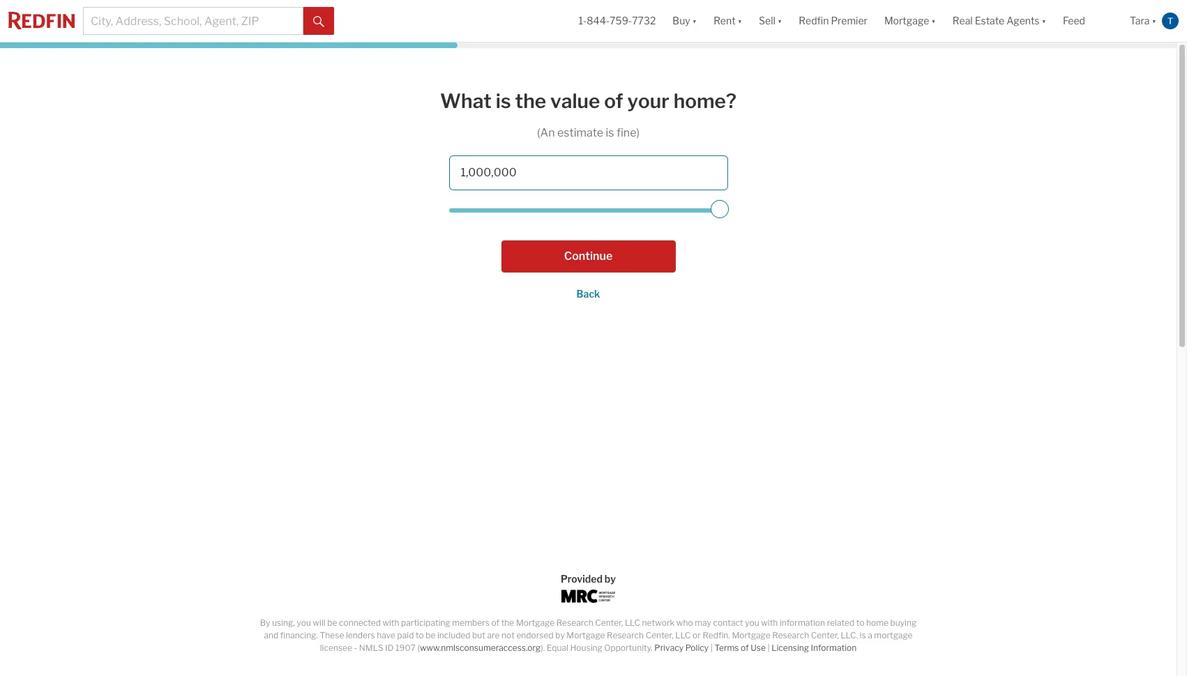 Task type: vqa. For each thing, say whether or not it's contained in the screenshot.
the leftmost you
yes



Task type: describe. For each thing, give the bounding box(es) containing it.
endorsed
[[517, 631, 554, 641]]

redfin.
[[703, 631, 730, 641]]

www.nmlsconsumeraccess.org
[[420, 643, 541, 654]]

▾ for rent ▾
[[738, 15, 742, 27]]

2 | from the left
[[768, 643, 770, 654]]

(
[[418, 643, 420, 654]]

buy ▾
[[673, 15, 697, 27]]

estate
[[975, 15, 1005, 27]]

terms
[[715, 643, 739, 654]]

and
[[264, 631, 279, 641]]

tara ▾
[[1130, 15, 1157, 27]]

network
[[642, 618, 675, 629]]

0 horizontal spatial be
[[327, 618, 337, 629]]

not
[[502, 631, 515, 641]]

provided
[[561, 574, 603, 585]]

1 horizontal spatial llc
[[676, 631, 691, 641]]

by using, you will be connected with participating members of the mortgage research center, llc network who may contact you with information related to home buying and financing. these lenders have paid to be included but are not endorsed by mortgage research center, llc or redfin. mortgage research center, llc. is a mortgage licensee - nmls id 1907 (
[[260, 618, 917, 654]]

sell ▾ button
[[751, 0, 791, 42]]

5 ▾ from the left
[[1042, 15, 1047, 27]]

1-
[[579, 15, 587, 27]]

sell
[[759, 15, 776, 27]]

sell ▾ button
[[759, 0, 782, 42]]

paid
[[397, 631, 414, 641]]

licensee
[[320, 643, 352, 654]]

back
[[577, 288, 600, 300]]

1-844-759-7732 link
[[579, 15, 656, 27]]

real estate agents ▾ button
[[945, 0, 1055, 42]]

mortgage up the housing
[[567, 631, 605, 641]]

by inside by using, you will be connected with participating members of the mortgage research center, llc network who may contact you with information related to home buying and financing. these lenders have paid to be included but are not endorsed by mortgage research center, llc or redfin. mortgage research center, llc. is a mortgage licensee - nmls id 1907 (
[[556, 631, 565, 641]]

lenders
[[346, 631, 375, 641]]

your home?
[[628, 89, 737, 113]]

use
[[751, 643, 766, 654]]

▾ for mortgage ▾
[[932, 15, 936, 27]]

buy ▾ button
[[665, 0, 706, 42]]

▾ for buy ▾
[[693, 15, 697, 27]]

llc.
[[841, 631, 858, 641]]

1 horizontal spatial research
[[607, 631, 644, 641]]

mortgage inside dropdown button
[[885, 15, 930, 27]]

licensing information link
[[772, 643, 857, 654]]

contact
[[714, 618, 744, 629]]

).
[[541, 643, 545, 654]]

will
[[313, 618, 326, 629]]

mortgage ▾ button
[[876, 0, 945, 42]]

rent
[[714, 15, 736, 27]]

▾ for sell ▾
[[778, 15, 782, 27]]

back button
[[577, 288, 600, 300]]

mortgage ▾ button
[[885, 0, 936, 42]]

2 you from the left
[[745, 618, 760, 629]]

the inside by using, you will be connected with participating members of the mortgage research center, llc network who may contact you with information related to home buying and financing. these lenders have paid to be included but are not endorsed by mortgage research center, llc or redfin. mortgage research center, llc. is a mortgage licensee - nmls id 1907 (
[[501, 618, 515, 629]]

buy
[[673, 15, 691, 27]]

related
[[827, 618, 855, 629]]

City, Address, School, Agent, ZIP search field
[[83, 7, 304, 35]]

mortgage
[[875, 631, 913, 641]]

policy
[[686, 643, 709, 654]]

2 horizontal spatial research
[[773, 631, 810, 641]]

real estate agents ▾
[[953, 15, 1047, 27]]

premier
[[831, 15, 868, 27]]

1 you from the left
[[297, 618, 311, 629]]

continue button
[[501, 240, 676, 273]]

members
[[452, 618, 490, 629]]

estimate
[[558, 126, 604, 139]]

www.nmlsconsumeraccess.org link
[[420, 643, 541, 654]]

rent ▾ button
[[706, 0, 751, 42]]

who
[[677, 618, 693, 629]]

submit search image
[[313, 16, 324, 27]]

0 vertical spatial by
[[605, 574, 616, 585]]

value
[[551, 89, 600, 113]]

by
[[260, 618, 270, 629]]



Task type: locate. For each thing, give the bounding box(es) containing it.
1 | from the left
[[711, 643, 713, 654]]

sell ▾
[[759, 15, 782, 27]]

center,
[[595, 618, 623, 629], [646, 631, 674, 641], [811, 631, 839, 641]]

participating
[[401, 618, 451, 629]]

What is the value of your home? text field
[[449, 155, 728, 190]]

1 vertical spatial llc
[[676, 631, 691, 641]]

▾ right buy
[[693, 15, 697, 27]]

2 ▾ from the left
[[738, 15, 742, 27]]

1-844-759-7732
[[579, 15, 656, 27]]

2 horizontal spatial center,
[[811, 631, 839, 641]]

7732
[[632, 15, 656, 27]]

1 horizontal spatial of
[[604, 89, 624, 113]]

3 ▾ from the left
[[778, 15, 782, 27]]

1 horizontal spatial |
[[768, 643, 770, 654]]

with up have
[[383, 618, 399, 629]]

0 horizontal spatial you
[[297, 618, 311, 629]]

llc
[[625, 618, 641, 629], [676, 631, 691, 641]]

of for members
[[492, 618, 500, 629]]

terms of use link
[[715, 643, 766, 654]]

0 horizontal spatial center,
[[595, 618, 623, 629]]

is
[[496, 89, 511, 113], [860, 631, 866, 641]]

opportunity.
[[604, 643, 653, 654]]

1 horizontal spatial to
[[857, 618, 865, 629]]

mortgage research center image
[[561, 590, 616, 604]]

1 horizontal spatial be
[[426, 631, 436, 641]]

you right contact
[[745, 618, 760, 629]]

1 horizontal spatial the
[[515, 89, 546, 113]]

buying
[[891, 618, 917, 629]]

0 horizontal spatial to
[[416, 631, 424, 641]]

▾ right tara
[[1152, 15, 1157, 27]]

have
[[377, 631, 396, 641]]

1 horizontal spatial by
[[605, 574, 616, 585]]

2 vertical spatial of
[[741, 643, 749, 654]]

by up the equal
[[556, 631, 565, 641]]

0 horizontal spatial with
[[383, 618, 399, 629]]

-
[[354, 643, 357, 654]]

connected
[[339, 618, 381, 629]]

0 horizontal spatial of
[[492, 618, 500, 629]]

www.nmlsconsumeraccess.org ). equal housing opportunity. privacy policy | terms of use | licensing information
[[420, 643, 857, 654]]

included
[[437, 631, 471, 641]]

1 vertical spatial of
[[492, 618, 500, 629]]

be down participating
[[426, 631, 436, 641]]

0 vertical spatial be
[[327, 618, 337, 629]]

provided by
[[561, 574, 616, 585]]

844-
[[587, 15, 610, 27]]

to up llc.
[[857, 618, 865, 629]]

information
[[780, 618, 826, 629]]

to up (
[[416, 631, 424, 641]]

financing.
[[280, 631, 318, 641]]

to
[[857, 618, 865, 629], [416, 631, 424, 641]]

1 vertical spatial by
[[556, 631, 565, 641]]

be up these
[[327, 618, 337, 629]]

but
[[472, 631, 486, 641]]

0 horizontal spatial research
[[557, 618, 594, 629]]

0 vertical spatial the
[[515, 89, 546, 113]]

you
[[297, 618, 311, 629], [745, 618, 760, 629]]

1 horizontal spatial with
[[761, 618, 778, 629]]

1 horizontal spatial you
[[745, 618, 760, 629]]

user photo image
[[1162, 13, 1179, 29]]

0 vertical spatial is
[[496, 89, 511, 113]]

redfin premier
[[799, 15, 868, 27]]

▾ right agents
[[1042, 15, 1047, 27]]

of for terms
[[741, 643, 749, 654]]

| down redfin. at the bottom of page
[[711, 643, 713, 654]]

research up opportunity.
[[607, 631, 644, 641]]

▾
[[693, 15, 697, 27], [738, 15, 742, 27], [778, 15, 782, 27], [932, 15, 936, 27], [1042, 15, 1047, 27], [1152, 15, 1157, 27]]

buy ▾ button
[[673, 0, 697, 42]]

center, down network at the bottom right
[[646, 631, 674, 641]]

(an estimate is fine)
[[537, 126, 640, 139]]

▾ left real
[[932, 15, 936, 27]]

feed
[[1063, 15, 1086, 27]]

slider
[[711, 200, 729, 218]]

is right what
[[496, 89, 511, 113]]

what
[[440, 89, 492, 113]]

1 vertical spatial to
[[416, 631, 424, 641]]

housing
[[570, 643, 603, 654]]

1 ▾ from the left
[[693, 15, 697, 27]]

▾ right "rent"
[[738, 15, 742, 27]]

agents
[[1007, 15, 1040, 27]]

real estate agents ▾ link
[[953, 0, 1047, 42]]

llc up privacy policy link
[[676, 631, 691, 641]]

▾ for tara ▾
[[1152, 15, 1157, 27]]

▾ right sell
[[778, 15, 782, 27]]

1907
[[396, 643, 416, 654]]

1 vertical spatial be
[[426, 631, 436, 641]]

id
[[385, 643, 394, 654]]

center, up opportunity.
[[595, 618, 623, 629]]

2 horizontal spatial of
[[741, 643, 749, 654]]

or
[[693, 631, 701, 641]]

are
[[487, 631, 500, 641]]

rent ▾
[[714, 15, 742, 27]]

privacy policy link
[[655, 643, 709, 654]]

mortgage
[[885, 15, 930, 27], [516, 618, 555, 629], [567, 631, 605, 641], [732, 631, 771, 641]]

llc up opportunity.
[[625, 618, 641, 629]]

1 vertical spatial is
[[860, 631, 866, 641]]

1 with from the left
[[383, 618, 399, 629]]

home
[[867, 618, 889, 629]]

1 vertical spatial the
[[501, 618, 515, 629]]

nmls
[[359, 643, 384, 654]]

0 vertical spatial to
[[857, 618, 865, 629]]

redfin premier button
[[791, 0, 876, 42]]

by up mortgage research center image
[[605, 574, 616, 585]]

is fine)
[[606, 126, 640, 139]]

mortgage ▾
[[885, 15, 936, 27]]

mortgage left real
[[885, 15, 930, 27]]

feed button
[[1055, 0, 1122, 42]]

research
[[557, 618, 594, 629], [607, 631, 644, 641], [773, 631, 810, 641]]

information
[[811, 643, 857, 654]]

0 vertical spatial llc
[[625, 618, 641, 629]]

a
[[868, 631, 873, 641]]

of up are
[[492, 618, 500, 629]]

redfin
[[799, 15, 829, 27]]

1 horizontal spatial center,
[[646, 631, 674, 641]]

with
[[383, 618, 399, 629], [761, 618, 778, 629]]

of inside by using, you will be connected with participating members of the mortgage research center, llc network who may contact you with information related to home buying and financing. these lenders have paid to be included but are not endorsed by mortgage research center, llc or redfin. mortgage research center, llc. is a mortgage licensee - nmls id 1907 (
[[492, 618, 500, 629]]

of up is fine)
[[604, 89, 624, 113]]

of left use at right
[[741, 643, 749, 654]]

(an
[[537, 126, 555, 139]]

licensing
[[772, 643, 809, 654]]

0 vertical spatial of
[[604, 89, 624, 113]]

with up use at right
[[761, 618, 778, 629]]

center, up information
[[811, 631, 839, 641]]

0 horizontal spatial |
[[711, 643, 713, 654]]

the up '(an'
[[515, 89, 546, 113]]

0 horizontal spatial by
[[556, 631, 565, 641]]

real
[[953, 15, 973, 27]]

continue
[[564, 250, 613, 263]]

using,
[[272, 618, 295, 629]]

is left the a on the right bottom of page
[[860, 631, 866, 641]]

rent ▾ button
[[714, 0, 742, 42]]

by
[[605, 574, 616, 585], [556, 631, 565, 641]]

equal
[[547, 643, 569, 654]]

6 ▾ from the left
[[1152, 15, 1157, 27]]

0 horizontal spatial llc
[[625, 618, 641, 629]]

1 horizontal spatial is
[[860, 631, 866, 641]]

4 ▾ from the left
[[932, 15, 936, 27]]

you up financing.
[[297, 618, 311, 629]]

research up licensing
[[773, 631, 810, 641]]

tara
[[1130, 15, 1150, 27]]

is inside by using, you will be connected with participating members of the mortgage research center, llc network who may contact you with information related to home buying and financing. these lenders have paid to be included but are not endorsed by mortgage research center, llc or redfin. mortgage research center, llc. is a mortgage licensee - nmls id 1907 (
[[860, 631, 866, 641]]

mortgage up endorsed
[[516, 618, 555, 629]]

the
[[515, 89, 546, 113], [501, 618, 515, 629]]

|
[[711, 643, 713, 654], [768, 643, 770, 654]]

mortgage up use at right
[[732, 631, 771, 641]]

may
[[695, 618, 712, 629]]

0 horizontal spatial is
[[496, 89, 511, 113]]

privacy
[[655, 643, 684, 654]]

| right use at right
[[768, 643, 770, 654]]

759-
[[610, 15, 632, 27]]

2 with from the left
[[761, 618, 778, 629]]

what is the value of your home?
[[440, 89, 737, 113]]

research up the housing
[[557, 618, 594, 629]]

0 horizontal spatial the
[[501, 618, 515, 629]]

the up not
[[501, 618, 515, 629]]



